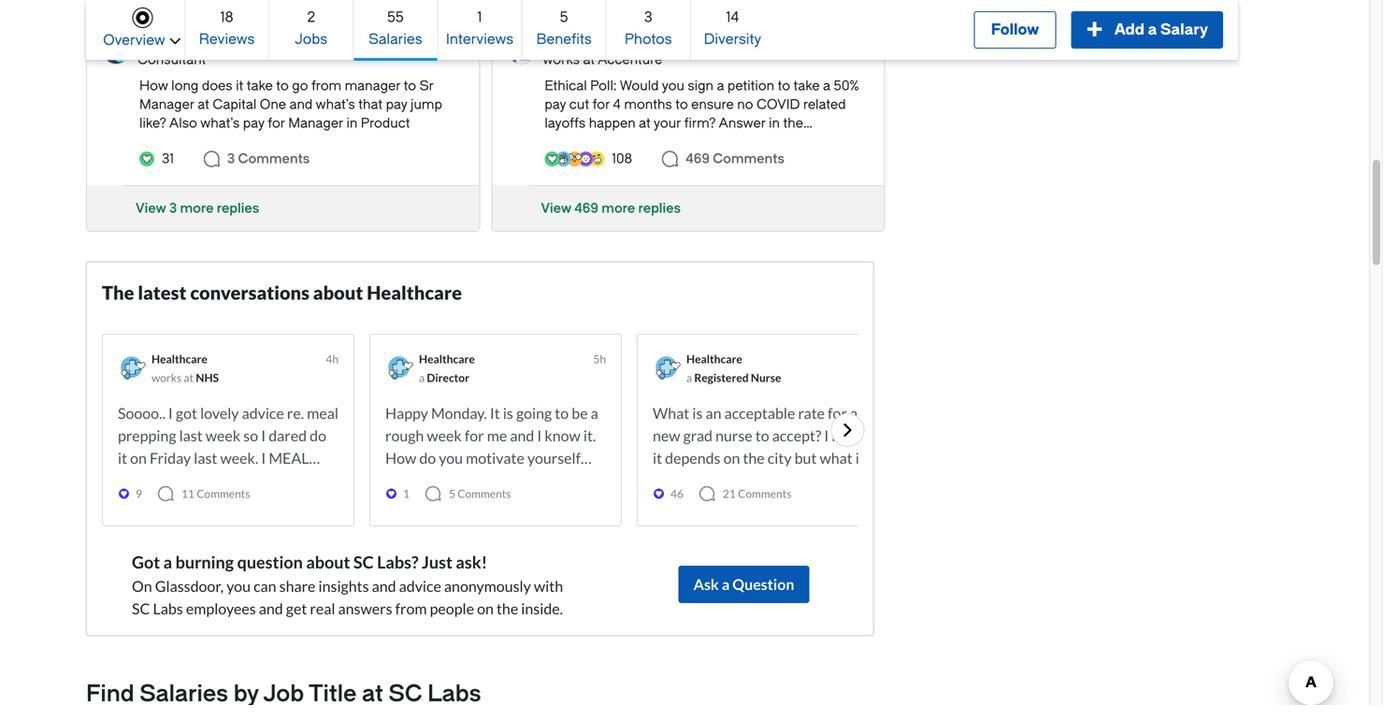 Task type: describe. For each thing, give the bounding box(es) containing it.
1 horizontal spatial sc
[[354, 552, 374, 572]]

a right its
[[583, 471, 591, 490]]

1 vertical spatial going
[[509, 471, 545, 490]]

long
[[171, 78, 199, 94]]

how long does it take to go from manager to sr manager at capital one and what's that pay jump like? also what's pay for manager in product
[[139, 78, 442, 131]]

product
[[361, 116, 410, 131]]

add a salary link
[[1072, 11, 1224, 49]]

what
[[820, 449, 853, 467]]

for inside what is an acceptable rate for a new grad nurse to accept? i know it depends on the city but what is the minimum i should accept?
[[828, 404, 847, 422]]

conversations
[[190, 282, 310, 304]]

1 horizontal spatial know
[[545, 427, 581, 445]]

1 vertical spatial works
[[152, 371, 182, 384]]

1 vertical spatial accept?
[[796, 471, 845, 490]]

it inside how long does it take to go from manager to sr manager at capital one and what's that pay jump like? also what's pay for manager in product
[[236, 78, 243, 94]]

ask a question link
[[679, 566, 810, 603]]

week for you
[[427, 427, 462, 445]]

its
[[490, 471, 506, 490]]

how inside happy monday. it is going to be a rough week for me and i know it. how do you motivate yourself when you know its going to be a really tough one.
[[385, 449, 416, 467]]

more for 469
[[602, 201, 635, 216]]

share
[[279, 577, 316, 595]]

image for post author image for works at accenture
[[507, 36, 535, 65]]

should
[[749, 471, 793, 490]]

view for view 3 more replies
[[136, 201, 166, 216]]

next button image
[[839, 419, 857, 442]]

try,
[[249, 494, 270, 512]]

a right sign
[[717, 78, 724, 94]]

to left sr
[[404, 78, 416, 94]]

do inside 'soooo.. i got lovely advice re. meal prepping last week so i dared do it on friday last week. i meal prepped ...  noone has eaten it. .. not even me ... you try, you fail, you eat stale food :))'
[[310, 427, 326, 445]]

a inside what is an acceptable rate for a new grad nurse to accept? i know it depends on the city but what is the minimum i should accept?
[[850, 404, 858, 422]]

meal
[[269, 449, 309, 467]]

it. inside happy monday. it is going to be a rough week for me and i know it. how do you motivate yourself when you know its going to be a really tough one.
[[584, 427, 596, 445]]

no
[[737, 97, 753, 112]]

people
[[430, 600, 474, 618]]

like?
[[139, 116, 166, 131]]

you inside ethical poll: would you sign a petition to take a 50% pay cut for 4 months to ensure no covid related layoffs happen at your firm? answer in the comments below.
[[662, 78, 685, 94]]

how inside how long does it take to go from manager to sr manager at capital one and what's that pay jump like? also what's pay for manager in product
[[139, 78, 168, 94]]

life
[[608, 33, 633, 49]]

3mo
[[435, 43, 464, 58]]

salaries
[[369, 31, 422, 48]]

you left motivate on the bottom left of page
[[439, 449, 463, 467]]

1 horizontal spatial what's
[[316, 97, 355, 112]]

add a salary
[[1115, 21, 1209, 38]]

a up related
[[823, 78, 831, 94]]

you right try,
[[273, 494, 297, 512]]

answers
[[338, 600, 392, 618]]

i left the got
[[168, 404, 173, 422]]

the latest conversations about healthcare
[[102, 282, 462, 304]]

i right so
[[261, 427, 266, 445]]

comments
[[545, 134, 613, 150]]

46
[[671, 487, 684, 500]]

comments down one
[[238, 151, 310, 167]]

the inside ethical poll: would you sign a petition to take a 50% pay cut for 4 months to ensure no covid related layoffs happen at your firm? answer in the comments below.
[[783, 116, 803, 131]]

to up covid
[[778, 78, 790, 94]]

1 horizontal spatial is
[[693, 404, 703, 422]]

0 horizontal spatial pay
[[243, 116, 265, 131]]

to down yourself
[[548, 471, 561, 490]]

more for 3
[[180, 201, 214, 216]]

a inside the add a salary link
[[1148, 21, 1157, 38]]

manager
[[345, 78, 401, 94]]

also
[[169, 116, 197, 131]]

to up your
[[676, 97, 688, 112]]

insights
[[319, 577, 369, 595]]

1 for 1
[[403, 487, 410, 500]]

1 vertical spatial last
[[194, 449, 217, 467]]

really
[[385, 494, 422, 512]]

question
[[733, 575, 795, 594]]

nhs
[[196, 371, 219, 384]]

registered
[[694, 371, 749, 384]]

inside.
[[521, 600, 563, 618]]

for inside happy monday. it is going to be a rough week for me and i know it. how do you motivate yourself when you know its going to be a really tough one.
[[465, 427, 484, 445]]

0 vertical spatial be
[[572, 404, 588, 422]]

you inside got a burning question about sc labs? just ask! on glassdoor, you can share insights and advice anonymously with sc labs employees and get real answers from people on the inside.
[[227, 577, 251, 595]]

has
[[257, 471, 279, 490]]

0 vertical spatial 469
[[686, 151, 710, 167]]

prepping
[[118, 427, 176, 445]]

bowl
[[636, 33, 668, 49]]

view 3 more replies
[[136, 201, 259, 216]]

city
[[768, 449, 792, 467]]

2 horizontal spatial is
[[856, 449, 866, 467]]

14
[[726, 9, 739, 26]]

it
[[490, 404, 500, 422]]

burning
[[175, 552, 234, 572]]

ethical poll: would you sign a petition to take a 50% pay cut for 4 months to ensure no covid related layoffs happen at your firm? answer in the comments below.
[[545, 78, 859, 150]]

a left director
[[419, 371, 425, 384]]

depends
[[665, 449, 721, 467]]

and down 'labs?'
[[372, 577, 396, 595]]

ask!
[[456, 552, 487, 572]]

4h
[[326, 352, 339, 366]]

poll:
[[590, 78, 617, 94]]

what
[[653, 404, 690, 422]]

question
[[237, 552, 303, 572]]

happy monday. it is going to be a rough week for me and i know it. how do you motivate yourself when you know its going to be a really tough one.
[[385, 404, 598, 512]]

0 vertical spatial accept?
[[772, 427, 822, 445]]

in inside how long does it take to go from manager to sr manager at capital one and what's that pay jump like? also what's pay for manager in product
[[347, 116, 358, 131]]

your
[[654, 116, 681, 131]]

a director
[[419, 371, 470, 384]]

2 vertical spatial 3
[[169, 201, 177, 216]]

consultant
[[138, 52, 206, 67]]

sign
[[688, 78, 714, 94]]

for inside how long does it take to go from manager to sr manager at capital one and what's that pay jump like? also what's pay for manager in product
[[268, 116, 285, 131]]

at left nhs
[[184, 371, 194, 384]]

the inside got a burning question about sc labs? just ask! on glassdoor, you can share insights and advice anonymously with sc labs employees and get real answers from people on the inside.
[[497, 600, 518, 618]]

dared
[[269, 427, 307, 445]]

0 horizontal spatial manager
[[139, 97, 194, 112]]

works inside the work-life bowl works at accenture
[[543, 52, 580, 67]]

acceptable
[[725, 404, 795, 422]]

9
[[136, 487, 142, 500]]

not
[[127, 494, 149, 512]]

real
[[310, 600, 335, 618]]

tough
[[425, 494, 463, 512]]

diversity
[[704, 31, 762, 48]]

and inside happy monday. it is going to be a rough week for me and i know it. how do you motivate yourself when you know its going to be a really tough one.
[[510, 427, 534, 445]]

from inside how long does it take to go from manager to sr manager at capital one and what's that pay jump like? also what's pay for manager in product
[[311, 78, 342, 94]]

1 vertical spatial be
[[564, 471, 581, 490]]

0 horizontal spatial 469
[[575, 201, 599, 216]]

jump
[[411, 97, 442, 112]]

is inside happy monday. it is going to be a rough week for me and i know it. how do you motivate yourself when you know its going to be a really tough one.
[[503, 404, 513, 422]]

108
[[612, 151, 632, 167]]

advice inside 'soooo.. i got lovely advice re. meal prepping last week so i dared do it on friday last week. i meal prepped ...  noone has eaten it. .. not even me ... you try, you fail, you eat stale food :))'
[[242, 404, 284, 422]]

week.
[[220, 449, 258, 467]]

happy
[[385, 404, 428, 422]]

you down not
[[118, 516, 142, 535]]

in inside ethical poll: would you sign a petition to take a 50% pay cut for 4 months to ensure no covid related layoffs happen at your firm? answer in the comments below.
[[769, 116, 780, 131]]

ethical
[[545, 78, 587, 94]]

comments for happy monday. it is going to be a rough week for me and i know it. how do you motivate yourself when you know its going to be a really tough one.
[[458, 487, 511, 500]]

food
[[203, 516, 233, 535]]

on inside what is an acceptable rate for a new grad nurse to accept? i know it depends on the city but what is the minimum i should accept?
[[724, 449, 740, 467]]

a inside 'ask a question' link
[[722, 575, 730, 594]]

21
[[723, 487, 736, 500]]

comments for what is an acceptable rate for a new grad nurse to accept? i know it depends on the city but what is the minimum i should accept?
[[738, 487, 792, 500]]

to up yourself
[[555, 404, 569, 422]]

glassdoor,
[[155, 577, 224, 595]]

happen
[[589, 116, 636, 131]]

:))
[[236, 516, 249, 535]]

1 vertical spatial what's
[[200, 116, 240, 131]]

do inside happy monday. it is going to be a rough week for me and i know it. how do you motivate yourself when you know its going to be a really tough one.
[[419, 449, 436, 467]]

on
[[132, 577, 152, 595]]

pay inside ethical poll: would you sign a petition to take a 50% pay cut for 4 months to ensure no covid related layoffs happen at your firm? answer in the comments below.
[[545, 97, 566, 112]]

1 interviews
[[446, 9, 514, 48]]

healthcare inside the healthcare a registered nurse
[[687, 352, 743, 366]]

eaten
[[282, 471, 319, 490]]

it for what
[[653, 449, 662, 467]]

take inside how long does it take to go from manager to sr manager at capital one and what's that pay jump like? also what's pay for manager in product
[[247, 78, 273, 94]]



Task type: locate. For each thing, give the bounding box(es) containing it.
for inside ethical poll: would you sign a petition to take a 50% pay cut for 4 months to ensure no covid related layoffs happen at your firm? answer in the comments below.
[[593, 97, 610, 112]]

on down the nurse on the bottom
[[724, 449, 740, 467]]

0 horizontal spatial take
[[247, 78, 273, 94]]

me up stale
[[186, 494, 207, 512]]

1 vertical spatial sc
[[132, 600, 150, 618]]

benefits
[[536, 31, 592, 48]]

be down yourself
[[564, 471, 581, 490]]

2 horizontal spatial know
[[832, 427, 868, 445]]

about up 4h on the left of the page
[[313, 282, 363, 304]]

about inside got a burning question about sc labs? just ask! on glassdoor, you can share insights and advice anonymously with sc labs employees and get real answers from people on the inside.
[[306, 552, 350, 572]]

going right its
[[509, 471, 545, 490]]

2 horizontal spatial on
[[724, 449, 740, 467]]

2 take from the left
[[794, 78, 820, 94]]

5 left one.
[[449, 487, 455, 500]]

0 vertical spatial do
[[310, 427, 326, 445]]

55
[[387, 9, 404, 26]]

sc down on
[[132, 600, 150, 618]]

0 vertical spatial last
[[179, 427, 203, 445]]

pay down capital
[[243, 116, 265, 131]]

manager down go
[[288, 116, 343, 131]]

a right 'got'
[[163, 552, 172, 572]]

5 benefits
[[536, 9, 592, 48]]

1 vertical spatial about
[[306, 552, 350, 572]]

interviews
[[446, 31, 514, 48]]

for down monday. on the left bottom
[[465, 427, 484, 445]]

i right 21
[[742, 471, 746, 490]]

you up tough
[[424, 471, 448, 490]]

0 vertical spatial advice
[[242, 404, 284, 422]]

to left go
[[276, 78, 289, 94]]

the
[[543, 33, 567, 49], [102, 282, 134, 304]]

1 vertical spatial 3
[[227, 151, 235, 167]]

at inside ethical poll: would you sign a petition to take a 50% pay cut for 4 months to ensure no covid related layoffs happen at your firm? answer in the comments below.
[[639, 116, 651, 131]]

comments right 21
[[738, 487, 792, 500]]

so
[[243, 427, 258, 445]]

i inside happy monday. it is going to be a rough week for me and i know it. how do you motivate yourself when you know its going to be a really tough one.
[[537, 427, 542, 445]]

a inside got a burning question about sc labs? just ask! on glassdoor, you can share insights and advice anonymously with sc labs employees and get real answers from people on the inside.
[[163, 552, 172, 572]]

0 vertical spatial going
[[516, 404, 552, 422]]

what's left that
[[316, 97, 355, 112]]

from
[[311, 78, 342, 94], [395, 600, 427, 618]]

advice down just
[[399, 577, 441, 595]]

18 reviews
[[199, 9, 255, 48]]

last up the noone
[[194, 449, 217, 467]]

view down the 31
[[136, 201, 166, 216]]

view down comments
[[541, 201, 571, 216]]

0 vertical spatial 1
[[478, 9, 482, 26]]

re.
[[287, 404, 304, 422]]

is left the an at right
[[693, 404, 703, 422]]

consulting
[[138, 33, 207, 49]]

the for the work-life bowl works at accenture
[[543, 33, 567, 49]]

from inside got a burning question about sc labs? just ask! on glassdoor, you can share insights and advice anonymously with sc labs employees and get real answers from people on the inside.
[[395, 600, 427, 618]]

noone
[[199, 471, 254, 490]]

image for post author image for consultant
[[102, 36, 130, 65]]

1 replies from the left
[[217, 201, 259, 216]]

1 for 1 interviews
[[478, 9, 482, 26]]

comments for soooo.. i got lovely advice re. meal prepping last week so i dared do it on friday last week. i meal prepped ...  noone has eaten it. .. not even me ... you try, you fail, you eat stale food :))
[[197, 487, 250, 500]]

last
[[179, 427, 203, 445], [194, 449, 217, 467]]

pay
[[386, 97, 407, 112], [545, 97, 566, 112], [243, 116, 265, 131]]

0 horizontal spatial works
[[152, 371, 182, 384]]

an
[[706, 404, 722, 422]]

0 horizontal spatial in
[[347, 116, 358, 131]]

but
[[795, 449, 817, 467]]

0 vertical spatial sc
[[354, 552, 374, 572]]

0 horizontal spatial 3
[[169, 201, 177, 216]]

yourself
[[528, 449, 581, 467]]

advice inside got a burning question about sc labs? just ask! on glassdoor, you can share insights and advice anonymously with sc labs employees and get real answers from people on the inside.
[[399, 577, 441, 595]]

5 comments
[[449, 487, 511, 500]]

on inside got a burning question about sc labs? just ask! on glassdoor, you can share insights and advice anonymously with sc labs employees and get real answers from people on the inside.
[[477, 600, 494, 618]]

covid
[[757, 97, 800, 112]]

1 horizontal spatial 1
[[478, 9, 482, 26]]

you down the noone
[[222, 494, 246, 512]]

1 horizontal spatial image for post author image
[[507, 36, 535, 65]]

does
[[202, 78, 233, 94]]

5 up benefits
[[560, 9, 568, 26]]

know up one.
[[451, 471, 487, 490]]

0 horizontal spatial me
[[186, 494, 207, 512]]

that
[[358, 97, 383, 112]]

1 left tough
[[403, 487, 410, 500]]

0 vertical spatial ...
[[186, 471, 196, 490]]

answer
[[719, 116, 766, 131]]

more
[[180, 201, 214, 216], [602, 201, 635, 216]]

1 in from the left
[[347, 116, 358, 131]]

last down the got
[[179, 427, 203, 445]]

it
[[236, 78, 243, 94], [118, 449, 127, 467], [653, 449, 662, 467]]

1 horizontal spatial replies
[[638, 201, 681, 216]]

i up yourself
[[537, 427, 542, 445]]

view
[[136, 201, 166, 216], [541, 201, 571, 216]]

1 horizontal spatial from
[[395, 600, 427, 618]]

accenture
[[598, 52, 663, 67]]

0 vertical spatial the
[[543, 33, 567, 49]]

1 vertical spatial the
[[102, 282, 134, 304]]

below.
[[616, 134, 656, 150]]

the
[[783, 116, 803, 131], [743, 449, 765, 467], [653, 471, 675, 490], [497, 600, 518, 618]]

..
[[118, 494, 124, 512]]

replies for view 3 more replies
[[217, 201, 259, 216]]

1 up 'interviews'
[[478, 9, 482, 26]]

on down prepping
[[130, 449, 147, 467]]

it for soooo..
[[118, 449, 127, 467]]

3mo link
[[435, 39, 464, 62]]

1 horizontal spatial me
[[487, 427, 507, 445]]

at
[[583, 52, 595, 67], [198, 97, 209, 112], [639, 116, 651, 131], [184, 371, 194, 384]]

0 vertical spatial it.
[[584, 427, 596, 445]]

1 view from the left
[[136, 201, 166, 216]]

take up one
[[247, 78, 273, 94]]

3 inside 3 photos
[[644, 9, 653, 26]]

me inside happy monday. it is going to be a rough week for me and i know it. how do you motivate yourself when you know its going to be a really tough one.
[[487, 427, 507, 445]]

the inside the work-life bowl works at accenture
[[543, 33, 567, 49]]

1 horizontal spatial on
[[477, 600, 494, 618]]

image for post author image left benefits
[[507, 36, 535, 65]]

0 horizontal spatial know
[[451, 471, 487, 490]]

2 replies from the left
[[638, 201, 681, 216]]

1 horizontal spatial works
[[543, 52, 580, 67]]

replies
[[217, 201, 259, 216], [638, 201, 681, 216]]

0 horizontal spatial week
[[206, 427, 241, 445]]

would
[[620, 78, 659, 94]]

pay up product on the left
[[386, 97, 407, 112]]

0 vertical spatial what's
[[316, 97, 355, 112]]

be up yourself
[[572, 404, 588, 422]]

know up yourself
[[545, 427, 581, 445]]

in left product on the left
[[347, 116, 358, 131]]

1 vertical spatial it.
[[322, 471, 335, 490]]

labs?
[[377, 552, 419, 572]]

a right the rate
[[850, 404, 858, 422]]

0 vertical spatial how
[[139, 78, 168, 94]]

21 comments
[[723, 487, 792, 500]]

know up what at the right bottom
[[832, 427, 868, 445]]

replies down below.
[[638, 201, 681, 216]]

1 vertical spatial ...
[[209, 494, 219, 512]]

going right it
[[516, 404, 552, 422]]

you left sign
[[662, 78, 685, 94]]

0 vertical spatial about
[[313, 282, 363, 304]]

5
[[560, 9, 568, 26], [449, 487, 455, 500]]

on down anonymously
[[477, 600, 494, 618]]

what is an acceptable rate for a new grad nurse to accept? i know it depends on the city but what is the minimum i should accept?
[[653, 404, 868, 490]]

1 vertical spatial do
[[419, 449, 436, 467]]

works up the got
[[152, 371, 182, 384]]

me up motivate on the bottom left of page
[[487, 427, 507, 445]]

1 horizontal spatial ...
[[209, 494, 219, 512]]

do
[[310, 427, 326, 445], [419, 449, 436, 467]]

2 view from the left
[[541, 201, 571, 216]]

salary
[[1161, 21, 1209, 38]]

2 jobs
[[295, 9, 327, 48]]

from right go
[[311, 78, 342, 94]]

0 horizontal spatial what's
[[200, 116, 240, 131]]

50%
[[834, 78, 859, 94]]

new
[[653, 427, 681, 445]]

week for week.
[[206, 427, 241, 445]]

3 for 3 photos
[[644, 9, 653, 26]]

do down meal
[[310, 427, 326, 445]]

anonymously
[[444, 577, 531, 595]]

1 horizontal spatial week
[[427, 427, 462, 445]]

0 horizontal spatial it.
[[322, 471, 335, 490]]

0 horizontal spatial 1
[[403, 487, 410, 500]]

the down depends
[[653, 471, 675, 490]]

a left registered
[[687, 371, 692, 384]]

at inside the work-life bowl works at accenture
[[583, 52, 595, 67]]

3 down capital
[[227, 151, 235, 167]]

469 down firm? on the top of the page
[[686, 151, 710, 167]]

latest
[[138, 282, 187, 304]]

it. right eaten
[[322, 471, 335, 490]]

0 horizontal spatial advice
[[242, 404, 284, 422]]

1 more from the left
[[180, 201, 214, 216]]

2 week from the left
[[427, 427, 462, 445]]

works
[[543, 52, 580, 67], [152, 371, 182, 384]]

rough
[[385, 427, 424, 445]]

soooo..
[[118, 404, 165, 422]]

when
[[385, 471, 421, 490]]

0 horizontal spatial the
[[102, 282, 134, 304]]

0 vertical spatial me
[[487, 427, 507, 445]]

me inside 'soooo.. i got lovely advice re. meal prepping last week so i dared do it on friday last week. i meal prepped ...  noone has eaten it. .. not even me ... you try, you fail, you eat stale food :))'
[[186, 494, 207, 512]]

at down months
[[639, 116, 651, 131]]

1 horizontal spatial do
[[419, 449, 436, 467]]

image for post author image left consulting consultant
[[102, 36, 130, 65]]

employees
[[186, 600, 256, 618]]

2 horizontal spatial pay
[[545, 97, 566, 112]]

a right "ask" on the bottom of the page
[[722, 575, 730, 594]]

and inside how long does it take to go from manager to sr manager at capital one and what's that pay jump like? also what's pay for manager in product
[[290, 97, 313, 112]]

0 horizontal spatial on
[[130, 449, 147, 467]]

to inside what is an acceptable rate for a new grad nurse to accept? i know it depends on the city but what is the minimum i should accept?
[[756, 427, 769, 445]]

1 horizontal spatial take
[[794, 78, 820, 94]]

grad
[[683, 427, 713, 445]]

fail,
[[300, 494, 324, 512]]

works down benefits
[[543, 52, 580, 67]]

what's down capital
[[200, 116, 240, 131]]

how left the long
[[139, 78, 168, 94]]

take up related
[[794, 78, 820, 94]]

replies down 3 comments
[[217, 201, 259, 216]]

the for the latest conversations about healthcare
[[102, 282, 134, 304]]

just
[[422, 552, 453, 572]]

11 comments
[[181, 487, 250, 500]]

1 horizontal spatial advice
[[399, 577, 441, 595]]

layoffs
[[545, 116, 586, 131]]

more down also
[[180, 201, 214, 216]]

1 week from the left
[[206, 427, 241, 445]]

0 vertical spatial 5
[[560, 9, 568, 26]]

healthcare up registered
[[687, 352, 743, 366]]

... down friday
[[186, 471, 196, 490]]

to
[[276, 78, 289, 94], [404, 78, 416, 94], [778, 78, 790, 94], [676, 97, 688, 112], [555, 404, 569, 422], [756, 427, 769, 445], [548, 471, 561, 490]]

3 down the 31
[[169, 201, 177, 216]]

469 down comments
[[575, 201, 599, 216]]

view for view 469 more replies
[[541, 201, 571, 216]]

in down covid
[[769, 116, 780, 131]]

1 vertical spatial me
[[186, 494, 207, 512]]

0 horizontal spatial image for post author image
[[102, 36, 130, 65]]

healthcare up the a director
[[367, 282, 462, 304]]

know inside what is an acceptable rate for a new grad nurse to accept? i know it depends on the city but what is the minimum i should accept?
[[832, 427, 868, 445]]

it inside 'soooo.. i got lovely advice re. meal prepping last week so i dared do it on friday last week. i meal prepped ...  noone has eaten it. .. not even me ... you try, you fail, you eat stale food :))'
[[118, 449, 127, 467]]

the down anonymously
[[497, 600, 518, 618]]

take
[[247, 78, 273, 94], [794, 78, 820, 94]]

you left can
[[227, 577, 251, 595]]

0 horizontal spatial 5
[[449, 487, 455, 500]]

it. left new
[[584, 427, 596, 445]]

2 image for post author image from the left
[[507, 36, 535, 65]]

labs
[[153, 600, 183, 618]]

1 horizontal spatial it
[[236, 78, 243, 94]]

1 vertical spatial 469
[[575, 201, 599, 216]]

1 vertical spatial 1
[[403, 487, 410, 500]]

1 vertical spatial 5
[[449, 487, 455, 500]]

a inside the healthcare a registered nurse
[[687, 371, 692, 384]]

0 horizontal spatial sc
[[132, 600, 150, 618]]

1 horizontal spatial the
[[543, 33, 567, 49]]

5 for 5 benefits
[[560, 9, 568, 26]]

firm?
[[684, 116, 716, 131]]

it inside what is an acceptable rate for a new grad nurse to accept? i know it depends on the city but what is the minimum i should accept?
[[653, 449, 662, 467]]

1 horizontal spatial it.
[[584, 427, 596, 445]]

replies for view 469 more replies
[[638, 201, 681, 216]]

ask
[[694, 575, 719, 594]]

the left the city
[[743, 449, 765, 467]]

2 horizontal spatial 3
[[644, 9, 653, 26]]

a down 5h
[[591, 404, 598, 422]]

photos
[[625, 31, 672, 48]]

... up food
[[209, 494, 219, 512]]

3 for 3 comments
[[227, 151, 235, 167]]

and down go
[[290, 97, 313, 112]]

0 vertical spatial 3
[[644, 9, 653, 26]]

lovely
[[200, 404, 239, 422]]

2 in from the left
[[769, 116, 780, 131]]

1 horizontal spatial pay
[[386, 97, 407, 112]]

meal
[[307, 404, 339, 422]]

me
[[487, 427, 507, 445], [186, 494, 207, 512]]

manager
[[139, 97, 194, 112], [288, 116, 343, 131]]

1 image for post author image from the left
[[102, 36, 130, 65]]

sc up insights
[[354, 552, 374, 572]]

1 horizontal spatial 3
[[227, 151, 235, 167]]

image for post author image
[[102, 36, 130, 65], [507, 36, 535, 65]]

on inside 'soooo.. i got lovely advice re. meal prepping last week so i dared do it on friday last week. i meal prepped ...  noone has eaten it. .. not even me ... you try, you fail, you eat stale food :))'
[[130, 449, 147, 467]]

0 horizontal spatial more
[[180, 201, 214, 216]]

i up has
[[261, 449, 266, 467]]

healthcare up works at nhs
[[152, 352, 207, 366]]

1 horizontal spatial manager
[[288, 116, 343, 131]]

2 more from the left
[[602, 201, 635, 216]]

week inside happy monday. it is going to be a rough week for me and i know it. how do you motivate yourself when you know its going to be a really tough one.
[[427, 427, 462, 445]]

0 horizontal spatial do
[[310, 427, 326, 445]]

healthcare a registered nurse
[[687, 352, 781, 384]]

comments down answer
[[713, 151, 785, 167]]

1 horizontal spatial view
[[541, 201, 571, 216]]

about up insights
[[306, 552, 350, 572]]

with
[[534, 577, 563, 595]]

ensure
[[691, 97, 734, 112]]

0 horizontal spatial it
[[118, 449, 127, 467]]

0 horizontal spatial is
[[503, 404, 513, 422]]

reviews
[[199, 31, 255, 48]]

from left people
[[395, 600, 427, 618]]

got a burning question about sc labs? just ask! on glassdoor, you can share insights and advice anonymously with sc labs employees and get real answers from people on the inside.
[[132, 552, 563, 618]]

at inside how long does it take to go from manager to sr manager at capital one and what's that pay jump like? also what's pay for manager in product
[[198, 97, 209, 112]]

manager up like?
[[139, 97, 194, 112]]

0 vertical spatial manager
[[139, 97, 194, 112]]

11
[[181, 487, 194, 500]]

5 inside 5 benefits
[[560, 9, 568, 26]]

how up when
[[385, 449, 416, 467]]

0 horizontal spatial how
[[139, 78, 168, 94]]

take inside ethical poll: would you sign a petition to take a 50% pay cut for 4 months to ensure no covid related layoffs happen at your firm? answer in the comments below.
[[794, 78, 820, 94]]

1 vertical spatial manager
[[288, 116, 343, 131]]

at down does
[[198, 97, 209, 112]]

it. inside 'soooo.. i got lovely advice re. meal prepping last week so i dared do it on friday last week. i meal prepped ...  noone has eaten it. .. not even me ... you try, you fail, you eat stale food :))'
[[322, 471, 335, 490]]

2 horizontal spatial it
[[653, 449, 662, 467]]

1 horizontal spatial how
[[385, 449, 416, 467]]

capital
[[213, 97, 257, 112]]

week inside 'soooo.. i got lovely advice re. meal prepping last week so i dared do it on friday last week. i meal prepped ...  noone has eaten it. .. not even me ... you try, you fail, you eat stale food :))'
[[206, 427, 241, 445]]

i left next button image
[[824, 427, 829, 445]]

1 vertical spatial how
[[385, 449, 416, 467]]

week
[[206, 427, 241, 445], [427, 427, 462, 445]]

1 horizontal spatial in
[[769, 116, 780, 131]]

1 vertical spatial from
[[395, 600, 427, 618]]

friday
[[150, 449, 191, 467]]

1 vertical spatial advice
[[399, 577, 441, 595]]

for down one
[[268, 116, 285, 131]]

4
[[613, 97, 621, 112]]

5 for 5 comments
[[449, 487, 455, 500]]

the left work-
[[543, 33, 567, 49]]

31
[[162, 151, 174, 167]]

and down can
[[259, 600, 283, 618]]

0 horizontal spatial ...
[[186, 471, 196, 490]]

0 horizontal spatial replies
[[217, 201, 259, 216]]

more down 108
[[602, 201, 635, 216]]

follow
[[991, 21, 1039, 38]]

healthcare up director
[[419, 352, 475, 366]]

1 horizontal spatial 469
[[686, 151, 710, 167]]

can
[[254, 577, 276, 595]]

1 inside 1 interviews
[[478, 9, 482, 26]]

1 take from the left
[[247, 78, 273, 94]]

advice up so
[[242, 404, 284, 422]]

is right what at the right bottom
[[856, 449, 866, 467]]

0 vertical spatial works
[[543, 52, 580, 67]]

it down new
[[653, 449, 662, 467]]

motivate
[[466, 449, 525, 467]]

0 vertical spatial from
[[311, 78, 342, 94]]

1 horizontal spatial 5
[[560, 9, 568, 26]]

...
[[186, 471, 196, 490], [209, 494, 219, 512]]



Task type: vqa. For each thing, say whether or not it's contained in the screenshot.
'my' to the middle
no



